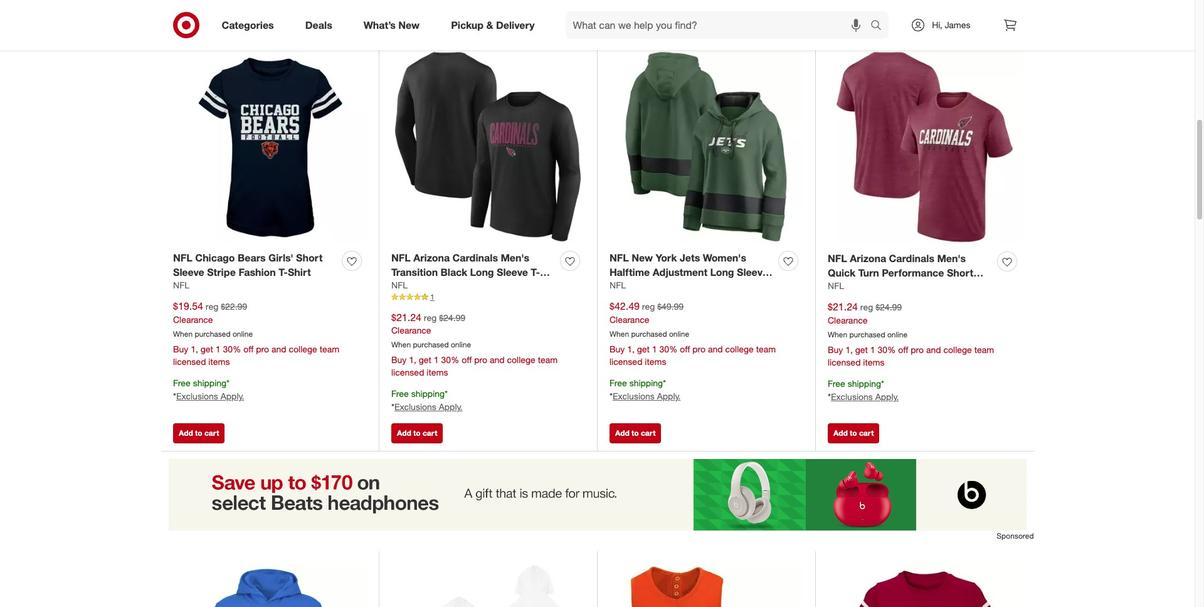 Task type: vqa. For each thing, say whether or not it's contained in the screenshot.
Skippy Chunky Peanut Butter - 40Oz, 1 Of 16 image
no



Task type: locate. For each thing, give the bounding box(es) containing it.
reg inside $42.49 reg $49.99 clearance when purchased online buy 1, get 1 30% off pro and college team licensed items
[[642, 301, 655, 312]]

nfl down quick
[[828, 281, 845, 291]]

1, for nfl arizona cardinals men's transition black long sleeve t- shirt
[[409, 355, 417, 365]]

free shipping * * exclusions apply.
[[173, 378, 244, 402], [610, 378, 681, 402], [828, 378, 899, 402], [392, 389, 463, 412]]

0 vertical spatial new
[[399, 19, 420, 31]]

nfl inside nfl new york jets women's halftime adjustment long sleeve fleece hooded sweatshirt
[[610, 251, 629, 264]]

off inside $19.54 reg $22.99 clearance when purchased online buy 1, get 1 30% off pro and college team licensed items
[[244, 344, 254, 355]]

purchased inside $19.54 reg $22.99 clearance when purchased online buy 1, get 1 30% off pro and college team licensed items
[[195, 330, 231, 339]]

nfl new york jets women's halftime adjustment long sleeve fleece hooded sweatshirt
[[610, 251, 769, 293]]

reg left $22.99
[[206, 301, 219, 312]]

cardinals up performance
[[889, 252, 935, 265]]

0 horizontal spatial long
[[470, 266, 494, 278]]

long inside "nfl arizona cardinals men's transition black long sleeve t- shirt"
[[470, 266, 494, 278]]

new
[[399, 19, 420, 31], [632, 251, 653, 264]]

nfl chicago bears girls' crop hooded sweatshirt image
[[392, 564, 585, 607], [392, 564, 585, 607]]

nfl up quick
[[828, 252, 848, 265]]

$21.24 for t-
[[828, 301, 858, 313]]

men's
[[501, 251, 530, 264], [938, 252, 966, 265]]

items for halftime
[[645, 356, 667, 367]]

shipping for nfl new york jets women's halftime adjustment long sleeve fleece hooded sweatshirt
[[630, 378, 663, 388]]

0 horizontal spatial $24.99
[[439, 312, 466, 323]]

and
[[272, 344, 287, 355], [708, 344, 723, 355], [927, 345, 942, 355], [490, 355, 505, 365]]

nfl inside nfl chicago bears girls' short sleeve stripe fashion t-shirt
[[173, 251, 193, 264]]

0 horizontal spatial t-
[[279, 266, 288, 278]]

shirt for transition
[[392, 280, 415, 293]]

when inside $19.54 reg $22.99 clearance when purchased online buy 1, get 1 30% off pro and college team licensed items
[[173, 330, 193, 339]]

apply. for performance
[[876, 391, 899, 402]]

t- inside nfl arizona cardinals men's quick turn performance short sleeve t-shirt
[[862, 281, 872, 293]]

buy for nfl chicago bears girls' short sleeve stripe fashion t-shirt
[[173, 344, 188, 355]]

purchased inside $42.49 reg $49.99 clearance when purchased online buy 1, get 1 30% off pro and college team licensed items
[[632, 330, 667, 339]]

sleeve down women's
[[737, 266, 769, 278]]

nfl down halftime
[[610, 280, 626, 291]]

new right what's
[[399, 19, 420, 31]]

shirt down the transition
[[392, 280, 415, 293]]

arizona inside nfl arizona cardinals men's quick turn performance short sleeve t-shirt
[[850, 252, 887, 265]]

reg inside $19.54 reg $22.99 clearance when purchased online buy 1, get 1 30% off pro and college team licensed items
[[206, 301, 219, 312]]

t-
[[279, 266, 288, 278], [531, 266, 540, 278], [862, 281, 872, 293]]

to
[[195, 15, 202, 24], [414, 15, 421, 24], [632, 15, 639, 24], [850, 15, 858, 24], [195, 428, 202, 438], [414, 428, 421, 438], [632, 428, 639, 438], [850, 428, 858, 438]]

off for performance
[[899, 345, 909, 355]]

college inside $19.54 reg $22.99 clearance when purchased online buy 1, get 1 30% off pro and college team licensed items
[[289, 344, 317, 355]]

shirt down girls'
[[288, 266, 311, 278]]

team for nfl chicago bears girls' short sleeve stripe fashion t-shirt
[[320, 344, 340, 355]]

short right performance
[[947, 266, 974, 279]]

clearance inside $42.49 reg $49.99 clearance when purchased online buy 1, get 1 30% off pro and college team licensed items
[[610, 315, 650, 325]]

0 vertical spatial short
[[296, 251, 323, 264]]

2 horizontal spatial shirt
[[872, 281, 895, 293]]

nfl for nfl link related to nfl chicago bears girls' short sleeve stripe fashion t-shirt
[[173, 280, 189, 291]]

nfl chicago bears toddler girls' cheer set image
[[610, 564, 803, 607], [610, 564, 803, 607]]

and for short
[[927, 345, 942, 355]]

men's inside "nfl arizona cardinals men's transition black long sleeve t- shirt"
[[501, 251, 530, 264]]

new up halftime
[[632, 251, 653, 264]]

1 horizontal spatial $21.24
[[828, 301, 858, 313]]

cart
[[205, 15, 219, 24], [423, 15, 438, 24], [641, 15, 656, 24], [860, 15, 874, 24], [205, 428, 219, 438], [423, 428, 438, 438], [641, 428, 656, 438], [860, 428, 874, 438]]

$24.99
[[876, 302, 902, 313], [439, 312, 466, 323]]

pro inside $42.49 reg $49.99 clearance when purchased online buy 1, get 1 30% off pro and college team licensed items
[[693, 344, 706, 355]]

online down $22.99
[[233, 330, 253, 339]]

nfl
[[173, 251, 193, 264], [392, 251, 411, 264], [610, 251, 629, 264], [828, 252, 848, 265], [173, 280, 189, 291], [392, 280, 408, 291], [610, 280, 626, 291], [828, 281, 845, 291]]

items for sleeve
[[209, 356, 230, 367]]

cardinals
[[453, 251, 498, 264], [889, 252, 935, 265]]

licensed for nfl chicago bears girls' short sleeve stripe fashion t-shirt
[[173, 356, 206, 367]]

nfl for nfl chicago bears girls' short sleeve stripe fashion t-shirt
[[173, 251, 193, 264]]

$21.24 reg $24.99 clearance when purchased online buy 1, get 1 30% off pro and college team licensed items for performance
[[828, 301, 995, 368]]

1 horizontal spatial short
[[947, 266, 974, 279]]

1 horizontal spatial t-
[[531, 266, 540, 278]]

new inside nfl new york jets women's halftime adjustment long sleeve fleece hooded sweatshirt
[[632, 251, 653, 264]]

$21.24 down the transition
[[392, 311, 422, 324]]

exclusions apply. button
[[176, 390, 244, 403], [613, 390, 681, 403], [831, 391, 899, 403], [395, 401, 463, 414]]

free for nfl new york jets women's halftime adjustment long sleeve fleece hooded sweatshirt
[[610, 378, 627, 388]]

clearance down $19.54
[[173, 315, 213, 325]]

online
[[233, 330, 253, 339], [669, 330, 690, 339], [888, 330, 908, 340], [451, 340, 471, 350]]

nfl inside "nfl arizona cardinals men's transition black long sleeve t- shirt"
[[392, 251, 411, 264]]

clearance inside $19.54 reg $22.99 clearance when purchased online buy 1, get 1 30% off pro and college team licensed items
[[173, 315, 213, 325]]

pro for fashion
[[256, 344, 269, 355]]

men's inside nfl arizona cardinals men's quick turn performance short sleeve t-shirt
[[938, 252, 966, 265]]

nfl link
[[173, 280, 189, 292], [392, 280, 408, 292], [610, 280, 626, 292], [828, 280, 845, 293]]

nfl down the transition
[[392, 280, 408, 291]]

chicago
[[195, 251, 235, 264]]

short
[[296, 251, 323, 264], [947, 266, 974, 279]]

shipping
[[193, 378, 227, 388], [630, 378, 663, 388], [848, 378, 882, 389], [411, 389, 445, 399]]

black
[[441, 266, 468, 278]]

1 horizontal spatial long
[[711, 266, 735, 278]]

2 long from the left
[[711, 266, 735, 278]]

add
[[179, 15, 193, 24], [397, 15, 411, 24], [616, 15, 630, 24], [834, 15, 848, 24], [179, 428, 193, 438], [397, 428, 411, 438], [616, 428, 630, 438], [834, 428, 848, 438]]

purchased for black
[[413, 340, 449, 350]]

nfl new york jets women's halftime adjustment long sleeve fleece hooded sweatshirt image
[[610, 50, 803, 244], [610, 50, 803, 244]]

1, for nfl arizona cardinals men's quick turn performance short sleeve t-shirt
[[846, 345, 853, 355]]

nfl up $19.54
[[173, 280, 189, 291]]

pro
[[256, 344, 269, 355], [693, 344, 706, 355], [911, 345, 924, 355], [474, 355, 488, 365]]

30% for stripe
[[223, 344, 241, 355]]

buy inside $19.54 reg $22.99 clearance when purchased online buy 1, get 1 30% off pro and college team licensed items
[[173, 344, 188, 355]]

sleeve down quick
[[828, 281, 860, 293]]

girls'
[[269, 251, 293, 264]]

arizona up the transition
[[414, 251, 450, 264]]

exclusions apply. button for nfl chicago bears girls' short sleeve stripe fashion t-shirt
[[176, 390, 244, 403]]

exclusions apply. button for nfl arizona cardinals men's transition black long sleeve t- shirt
[[395, 401, 463, 414]]

what's new
[[364, 19, 420, 31]]

pro for long
[[693, 344, 706, 355]]

team for nfl new york jets women's halftime adjustment long sleeve fleece hooded sweatshirt
[[757, 344, 776, 355]]

nfl for nfl link related to nfl arizona cardinals men's quick turn performance short sleeve t-shirt
[[828, 281, 845, 291]]

t- for fashion
[[279, 266, 288, 278]]

$21.24 reg $24.99 clearance when purchased online buy 1, get 1 30% off pro and college team licensed items down '1' "link"
[[392, 311, 558, 378]]

reg down the transition
[[424, 312, 437, 323]]

0 horizontal spatial men's
[[501, 251, 530, 264]]

buy
[[173, 344, 188, 355], [610, 344, 625, 355], [828, 345, 844, 355], [392, 355, 407, 365]]

shirt for short
[[288, 266, 311, 278]]

items for turn
[[864, 357, 885, 368]]

and for long
[[708, 344, 723, 355]]

cardinals inside "nfl arizona cardinals men's transition black long sleeve t- shirt"
[[453, 251, 498, 264]]

$21.24 reg $24.99 clearance when purchased online buy 1, get 1 30% off pro and college team licensed items
[[828, 301, 995, 368], [392, 311, 558, 378]]

30% for long
[[441, 355, 460, 365]]

team inside $42.49 reg $49.99 clearance when purchased online buy 1, get 1 30% off pro and college team licensed items
[[757, 344, 776, 355]]

nfl arizona cardinals men's transition black long sleeve t- shirt link
[[392, 251, 555, 293]]

hooded
[[644, 280, 682, 293]]

nfl up halftime
[[610, 251, 629, 264]]

1 horizontal spatial new
[[632, 251, 653, 264]]

t- inside nfl chicago bears girls' short sleeve stripe fashion t-shirt
[[279, 266, 288, 278]]

and for sleeve
[[490, 355, 505, 365]]

free shipping * * exclusions apply. for nfl arizona cardinals men's transition black long sleeve t- shirt
[[392, 389, 463, 412]]

turn
[[859, 266, 880, 279]]

men's up performance
[[938, 252, 966, 265]]

1
[[430, 293, 435, 302], [216, 344, 221, 355], [652, 344, 657, 355], [871, 345, 876, 355], [434, 355, 439, 365]]

$21.24
[[828, 301, 858, 313], [392, 311, 422, 324]]

clearance
[[173, 315, 213, 325], [610, 315, 650, 325], [828, 315, 868, 326], [392, 325, 431, 336]]

1 vertical spatial short
[[947, 266, 974, 279]]

nfl link up $19.54
[[173, 280, 189, 292]]

hi,
[[933, 19, 943, 30]]

purchased for sleeve
[[195, 330, 231, 339]]

buy for nfl arizona cardinals men's transition black long sleeve t- shirt
[[392, 355, 407, 365]]

0 horizontal spatial $21.24 reg $24.99 clearance when purchased online buy 1, get 1 30% off pro and college team licensed items
[[392, 311, 558, 378]]

1 horizontal spatial arizona
[[850, 252, 887, 265]]

reg for halftime
[[642, 301, 655, 312]]

2 horizontal spatial t-
[[862, 281, 872, 293]]

men's up '1' "link"
[[501, 251, 530, 264]]

licensed for nfl arizona cardinals men's quick turn performance short sleeve t-shirt
[[828, 357, 861, 368]]

exclusions for nfl chicago bears girls' short sleeve stripe fashion t-shirt
[[176, 391, 218, 402]]

college for nfl arizona cardinals men's transition black long sleeve t- shirt
[[507, 355, 536, 365]]

online down nfl arizona cardinals men's quick turn performance short sleeve t-shirt
[[888, 330, 908, 340]]

team for nfl arizona cardinals men's quick turn performance short sleeve t-shirt
[[975, 345, 995, 355]]

30% for adjustment
[[660, 344, 678, 355]]

york
[[656, 251, 677, 264]]

add to cart
[[179, 15, 219, 24], [397, 15, 438, 24], [616, 15, 656, 24], [834, 15, 874, 24], [179, 428, 219, 438], [397, 428, 438, 438], [616, 428, 656, 438], [834, 428, 874, 438]]

stripe
[[207, 266, 236, 278]]

0 horizontal spatial $21.24
[[392, 311, 422, 324]]

nfl link down halftime
[[610, 280, 626, 292]]

buy inside $42.49 reg $49.99 clearance when purchased online buy 1, get 1 30% off pro and college team licensed items
[[610, 344, 625, 355]]

30% inside $19.54 reg $22.99 clearance when purchased online buy 1, get 1 30% off pro and college team licensed items
[[223, 344, 241, 355]]

1 link
[[392, 292, 585, 303]]

sweatshirt
[[685, 280, 736, 293]]

nfl arizona cardinals men's quick turn performance short sleeve t-shirt link
[[828, 251, 993, 293]]

reg left $49.99
[[642, 301, 655, 312]]

$24.99 down '1' "link"
[[439, 312, 466, 323]]

online for adjustment
[[669, 330, 690, 339]]

0 horizontal spatial short
[[296, 251, 323, 264]]

cardinals inside nfl arizona cardinals men's quick turn performance short sleeve t-shirt
[[889, 252, 935, 265]]

apply. for stripe
[[221, 391, 244, 402]]

items inside $42.49 reg $49.99 clearance when purchased online buy 1, get 1 30% off pro and college team licensed items
[[645, 356, 667, 367]]

$42.49 reg $49.99 clearance when purchased online buy 1, get 1 30% off pro and college team licensed items
[[610, 300, 776, 367]]

1, for nfl new york jets women's halftime adjustment long sleeve fleece hooded sweatshirt
[[628, 344, 635, 355]]

long
[[470, 266, 494, 278], [711, 266, 735, 278]]

1 inside $19.54 reg $22.99 clearance when purchased online buy 1, get 1 30% off pro and college team licensed items
[[216, 344, 221, 355]]

items inside $19.54 reg $22.99 clearance when purchased online buy 1, get 1 30% off pro and college team licensed items
[[209, 356, 230, 367]]

0 horizontal spatial shirt
[[288, 266, 311, 278]]

team inside $19.54 reg $22.99 clearance when purchased online buy 1, get 1 30% off pro and college team licensed items
[[320, 344, 340, 355]]

and inside $19.54 reg $22.99 clearance when purchased online buy 1, get 1 30% off pro and college team licensed items
[[272, 344, 287, 355]]

shipping for nfl arizona cardinals men's quick turn performance short sleeve t-shirt
[[848, 378, 882, 389]]

licensed inside $42.49 reg $49.99 clearance when purchased online buy 1, get 1 30% off pro and college team licensed items
[[610, 356, 643, 367]]

sleeve inside nfl arizona cardinals men's quick turn performance short sleeve t-shirt
[[828, 281, 860, 293]]

arizona
[[414, 251, 450, 264], [850, 252, 887, 265]]

clearance down the transition
[[392, 325, 431, 336]]

online inside $19.54 reg $22.99 clearance when purchased online buy 1, get 1 30% off pro and college team licensed items
[[233, 330, 253, 339]]

free for nfl arizona cardinals men's transition black long sleeve t- shirt
[[392, 389, 409, 399]]

sleeve inside "nfl arizona cardinals men's transition black long sleeve t- shirt"
[[497, 266, 528, 278]]

1 horizontal spatial cardinals
[[889, 252, 935, 265]]

$19.54
[[173, 300, 203, 313]]

free
[[173, 378, 191, 388], [610, 378, 627, 388], [828, 378, 846, 389], [392, 389, 409, 399]]

short right girls'
[[296, 251, 323, 264]]

nfl up the transition
[[392, 251, 411, 264]]

0 horizontal spatial arizona
[[414, 251, 450, 264]]

1 horizontal spatial shirt
[[392, 280, 415, 293]]

clearance down $42.49
[[610, 315, 650, 325]]

halftime
[[610, 266, 650, 278]]

*
[[227, 378, 230, 388], [663, 378, 666, 388], [882, 378, 885, 389], [445, 389, 448, 399], [173, 391, 176, 402], [610, 391, 613, 402], [828, 391, 831, 402], [392, 402, 395, 412]]

reg down turn
[[861, 302, 874, 313]]

exclusions
[[176, 391, 218, 402], [613, 391, 655, 402], [831, 391, 873, 402], [395, 402, 437, 412]]

reg
[[206, 301, 219, 312], [642, 301, 655, 312], [861, 302, 874, 313], [424, 312, 437, 323]]

online inside $42.49 reg $49.99 clearance when purchased online buy 1, get 1 30% off pro and college team licensed items
[[669, 330, 690, 339]]

t- inside "nfl arizona cardinals men's transition black long sleeve t- shirt"
[[531, 266, 540, 278]]

cardinals up black
[[453, 251, 498, 264]]

pro for short
[[911, 345, 924, 355]]

college inside $42.49 reg $49.99 clearance when purchased online buy 1, get 1 30% off pro and college team licensed items
[[726, 344, 754, 355]]

$49.99
[[658, 301, 684, 312]]

off
[[244, 344, 254, 355], [680, 344, 690, 355], [899, 345, 909, 355], [462, 355, 472, 365]]

1 horizontal spatial $21.24 reg $24.99 clearance when purchased online buy 1, get 1 30% off pro and college team licensed items
[[828, 301, 995, 368]]

0 horizontal spatial new
[[399, 19, 420, 31]]

nfl inside nfl arizona cardinals men's quick turn performance short sleeve t-shirt
[[828, 252, 848, 265]]

t- down girls'
[[279, 266, 288, 278]]

1 inside $42.49 reg $49.99 clearance when purchased online buy 1, get 1 30% off pro and college team licensed items
[[652, 344, 657, 355]]

30% inside $42.49 reg $49.99 clearance when purchased online buy 1, get 1 30% off pro and college team licensed items
[[660, 344, 678, 355]]

1, inside $42.49 reg $49.99 clearance when purchased online buy 1, get 1 30% off pro and college team licensed items
[[628, 344, 635, 355]]

online for stripe
[[233, 330, 253, 339]]

add to cart button
[[173, 10, 225, 30], [392, 10, 443, 30], [610, 10, 662, 30], [828, 10, 880, 30], [173, 423, 225, 443], [392, 423, 443, 443], [610, 423, 662, 443], [828, 423, 880, 443]]

30%
[[223, 344, 241, 355], [660, 344, 678, 355], [878, 345, 896, 355], [441, 355, 460, 365]]

off inside $42.49 reg $49.99 clearance when purchased online buy 1, get 1 30% off pro and college team licensed items
[[680, 344, 690, 355]]

shirt inside nfl chicago bears girls' short sleeve stripe fashion t-shirt
[[288, 266, 311, 278]]

get for nfl chicago bears girls' short sleeve stripe fashion t-shirt
[[201, 344, 213, 355]]

$21.24 down quick
[[828, 301, 858, 313]]

nfl arizona cardinals men's quick turn performance short sleeve t-shirt image
[[828, 50, 1022, 244], [828, 50, 1022, 244]]

sleeve up '1' "link"
[[497, 266, 528, 278]]

pro inside $19.54 reg $22.99 clearance when purchased online buy 1, get 1 30% off pro and college team licensed items
[[256, 344, 269, 355]]

arizona inside "nfl arizona cardinals men's transition black long sleeve t- shirt"
[[414, 251, 450, 264]]

1, inside $19.54 reg $22.99 clearance when purchased online buy 1, get 1 30% off pro and college team licensed items
[[191, 344, 198, 355]]

online down $49.99
[[669, 330, 690, 339]]

nfl for nfl link for nfl arizona cardinals men's transition black long sleeve t- shirt
[[392, 280, 408, 291]]

get inside $19.54 reg $22.99 clearance when purchased online buy 1, get 1 30% off pro and college team licensed items
[[201, 344, 213, 355]]

nfl link for nfl arizona cardinals men's quick turn performance short sleeve t-shirt
[[828, 280, 845, 293]]

1,
[[191, 344, 198, 355], [628, 344, 635, 355], [846, 345, 853, 355], [409, 355, 417, 365]]

$24.99 down nfl arizona cardinals men's quick turn performance short sleeve t-shirt
[[876, 302, 902, 313]]

apply.
[[221, 391, 244, 402], [657, 391, 681, 402], [876, 391, 899, 402], [439, 402, 463, 412]]

free shipping * * exclusions apply. for nfl new york jets women's halftime adjustment long sleeve fleece hooded sweatshirt
[[610, 378, 681, 402]]

nfl arizona cardinals men's transition black long sleeve t-shirt image
[[392, 50, 585, 244], [392, 50, 585, 244]]

items
[[209, 356, 230, 367], [645, 356, 667, 367], [864, 357, 885, 368], [427, 367, 448, 378]]

$21.24 reg $24.99 clearance when purchased online buy 1, get 1 30% off pro and college team licensed items down performance
[[828, 301, 995, 368]]

deals link
[[295, 11, 348, 39]]

online for long
[[451, 340, 471, 350]]

nfl link down quick
[[828, 280, 845, 293]]

reg for sleeve
[[206, 301, 219, 312]]

purchased
[[195, 330, 231, 339], [632, 330, 667, 339], [850, 330, 886, 340], [413, 340, 449, 350]]

licensed inside $19.54 reg $22.99 clearance when purchased online buy 1, get 1 30% off pro and college team licensed items
[[173, 356, 206, 367]]

$24.99 for shirt
[[439, 312, 466, 323]]

pickup & delivery link
[[441, 11, 551, 39]]

t- for sleeve
[[531, 266, 540, 278]]

$42.49
[[610, 300, 640, 313]]

purchased for turn
[[850, 330, 886, 340]]

arizona for turn
[[850, 252, 887, 265]]

get inside $42.49 reg $49.99 clearance when purchased online buy 1, get 1 30% off pro and college team licensed items
[[637, 344, 650, 355]]

t- up '1' "link"
[[531, 266, 540, 278]]

long down women's
[[711, 266, 735, 278]]

sleeve down chicago
[[173, 266, 204, 278]]

and inside $42.49 reg $49.99 clearance when purchased online buy 1, get 1 30% off pro and college team licensed items
[[708, 344, 723, 355]]

licensed
[[173, 356, 206, 367], [610, 356, 643, 367], [828, 357, 861, 368], [392, 367, 424, 378]]

college
[[289, 344, 317, 355], [726, 344, 754, 355], [944, 345, 972, 355], [507, 355, 536, 365]]

nfl link down the transition
[[392, 280, 408, 292]]

t- down turn
[[862, 281, 872, 293]]

shirt down turn
[[872, 281, 895, 293]]

get
[[201, 344, 213, 355], [637, 344, 650, 355], [856, 345, 868, 355], [419, 355, 432, 365]]

shirt inside "nfl arizona cardinals men's transition black long sleeve t- shirt"
[[392, 280, 415, 293]]

long up '1' "link"
[[470, 266, 494, 278]]

nfl arizona cardinals men's quick turn performance short sleeve t-shirt
[[828, 252, 974, 293]]

deals
[[305, 19, 332, 31]]

arizona up turn
[[850, 252, 887, 265]]

sleeve
[[173, 266, 204, 278], [497, 266, 528, 278], [737, 266, 769, 278], [828, 281, 860, 293]]

1 horizontal spatial men's
[[938, 252, 966, 265]]

1 long from the left
[[470, 266, 494, 278]]

1 vertical spatial new
[[632, 251, 653, 264]]

team
[[320, 344, 340, 355], [757, 344, 776, 355], [975, 345, 995, 355], [538, 355, 558, 365]]

when
[[173, 330, 193, 339], [610, 330, 629, 339], [828, 330, 848, 340], [392, 340, 411, 350]]

online for performance
[[888, 330, 908, 340]]

0 horizontal spatial cardinals
[[453, 251, 498, 264]]

1 horizontal spatial $24.99
[[876, 302, 902, 313]]

when inside $42.49 reg $49.99 clearance when purchased online buy 1, get 1 30% off pro and college team licensed items
[[610, 330, 629, 339]]

performance
[[882, 266, 945, 279]]

men's for short
[[938, 252, 966, 265]]

shirt
[[288, 266, 311, 278], [392, 280, 415, 293], [872, 281, 895, 293]]

online down '1' "link"
[[451, 340, 471, 350]]

clearance down quick
[[828, 315, 868, 326]]

exclusions apply. button for nfl arizona cardinals men's quick turn performance short sleeve t-shirt
[[831, 391, 899, 403]]

pickup
[[451, 19, 484, 31]]

nfl left chicago
[[173, 251, 193, 264]]



Task type: describe. For each thing, give the bounding box(es) containing it.
nfl arizona cardinals men's transition black long sleeve t- shirt
[[392, 251, 540, 293]]

clearance for nfl arizona cardinals men's quick turn performance short sleeve t-shirt
[[828, 315, 868, 326]]

adjustment
[[653, 266, 708, 278]]

when for nfl chicago bears girls' short sleeve stripe fashion t-shirt
[[173, 330, 193, 339]]

college for nfl arizona cardinals men's quick turn performance short sleeve t-shirt
[[944, 345, 972, 355]]

nfl chicago bears girls' short sleeve stripe fashion t-shirt
[[173, 251, 323, 278]]

women's
[[703, 251, 747, 264]]

1 for nfl arizona cardinals men's transition black long sleeve t- shirt
[[434, 355, 439, 365]]

advertisement region
[[161, 459, 1034, 531]]

sleeve inside nfl new york jets women's halftime adjustment long sleeve fleece hooded sweatshirt
[[737, 266, 769, 278]]

jets
[[680, 251, 700, 264]]

pickup & delivery
[[451, 19, 535, 31]]

long inside nfl new york jets women's halftime adjustment long sleeve fleece hooded sweatshirt
[[711, 266, 735, 278]]

cardinals for performance
[[889, 252, 935, 265]]

short inside nfl chicago bears girls' short sleeve stripe fashion t-shirt
[[296, 251, 323, 264]]

short inside nfl arizona cardinals men's quick turn performance short sleeve t-shirt
[[947, 266, 974, 279]]

$19.54 reg $22.99 clearance when purchased online buy 1, get 1 30% off pro and college team licensed items
[[173, 300, 340, 367]]

buy for nfl arizona cardinals men's quick turn performance short sleeve t-shirt
[[828, 345, 844, 355]]

search button
[[865, 11, 896, 41]]

james
[[945, 19, 971, 30]]

exclusions for nfl arizona cardinals men's transition black long sleeve t- shirt
[[395, 402, 437, 412]]

30% for performance
[[878, 345, 896, 355]]

sponsored
[[997, 531, 1034, 541]]

nfl link for nfl new york jets women's halftime adjustment long sleeve fleece hooded sweatshirt
[[610, 280, 626, 292]]

free shipping * * exclusions apply. for nfl chicago bears girls' short sleeve stripe fashion t-shirt
[[173, 378, 244, 402]]

quick
[[828, 266, 856, 279]]

get for nfl arizona cardinals men's transition black long sleeve t- shirt
[[419, 355, 432, 365]]

exclusions for nfl new york jets women's halftime adjustment long sleeve fleece hooded sweatshirt
[[613, 391, 655, 402]]

reg for black
[[424, 312, 437, 323]]

1, for nfl chicago bears girls' short sleeve stripe fashion t-shirt
[[191, 344, 198, 355]]

free for nfl chicago bears girls' short sleeve stripe fashion t-shirt
[[173, 378, 191, 388]]

nfl link for nfl chicago bears girls' short sleeve stripe fashion t-shirt
[[173, 280, 189, 292]]

transition
[[392, 266, 438, 278]]

new for nfl
[[632, 251, 653, 264]]

apply. for adjustment
[[657, 391, 681, 402]]

items for black
[[427, 367, 448, 378]]

shirt inside nfl arizona cardinals men's quick turn performance short sleeve t-shirt
[[872, 281, 895, 293]]

1 for nfl chicago bears girls' short sleeve stripe fashion t-shirt
[[216, 344, 221, 355]]

delivery
[[496, 19, 535, 31]]

shipping for nfl arizona cardinals men's transition black long sleeve t- shirt
[[411, 389, 445, 399]]

hi, james
[[933, 19, 971, 30]]

get for nfl arizona cardinals men's quick turn performance short sleeve t-shirt
[[856, 345, 868, 355]]

1 inside "link"
[[430, 293, 435, 302]]

reg for turn
[[861, 302, 874, 313]]

team for nfl arizona cardinals men's transition black long sleeve t- shirt
[[538, 355, 558, 365]]

nfl for nfl new york jets women's halftime adjustment long sleeve fleece hooded sweatshirt
[[610, 251, 629, 264]]

categories
[[222, 19, 274, 31]]

when for nfl arizona cardinals men's transition black long sleeve t- shirt
[[392, 340, 411, 350]]

off for long
[[462, 355, 472, 365]]

shipping for nfl chicago bears girls' short sleeve stripe fashion t-shirt
[[193, 378, 227, 388]]

purchased for halftime
[[632, 330, 667, 339]]

nfl link for nfl arizona cardinals men's transition black long sleeve t- shirt
[[392, 280, 408, 292]]

nfl new york jets women's halftime adjustment long sleeve fleece hooded sweatshirt link
[[610, 251, 774, 293]]

exclusions apply. button for nfl new york jets women's halftime adjustment long sleeve fleece hooded sweatshirt
[[613, 390, 681, 403]]

off for stripe
[[244, 344, 254, 355]]

apply. for long
[[439, 402, 463, 412]]

bears
[[238, 251, 266, 264]]

when for nfl arizona cardinals men's quick turn performance short sleeve t-shirt
[[828, 330, 848, 340]]

nfl for nfl new york jets women's halftime adjustment long sleeve fleece hooded sweatshirt's nfl link
[[610, 280, 626, 291]]

nfl for nfl arizona cardinals men's quick turn performance short sleeve t-shirt
[[828, 252, 848, 265]]

free shipping * * exclusions apply. for nfl arizona cardinals men's quick turn performance short sleeve t-shirt
[[828, 378, 899, 402]]

nfl los angeles chargers toddler boys' poly fleece hooded sweatshirt image
[[173, 564, 366, 607]]

licensed for nfl arizona cardinals men's transition black long sleeve t- shirt
[[392, 367, 424, 378]]

What can we help you find? suggestions appear below search field
[[566, 11, 874, 39]]

what's
[[364, 19, 396, 31]]

$21.24 reg $24.99 clearance when purchased online buy 1, get 1 30% off pro and college team licensed items for long
[[392, 311, 558, 378]]

fashion
[[239, 266, 276, 278]]

cardinals for long
[[453, 251, 498, 264]]

pro for sleeve
[[474, 355, 488, 365]]

1 for nfl arizona cardinals men's quick turn performance short sleeve t-shirt
[[871, 345, 876, 355]]

exclusions for nfl arizona cardinals men's quick turn performance short sleeve t-shirt
[[831, 391, 873, 402]]

clearance for nfl arizona cardinals men's transition black long sleeve t- shirt
[[392, 325, 431, 336]]

fleece
[[610, 280, 641, 293]]

off for adjustment
[[680, 344, 690, 355]]

free for nfl arizona cardinals men's quick turn performance short sleeve t-shirt
[[828, 378, 846, 389]]

clearance for nfl chicago bears girls' short sleeve stripe fashion t-shirt
[[173, 315, 213, 325]]

men's for sleeve
[[501, 251, 530, 264]]

arizona for black
[[414, 251, 450, 264]]

sleeve inside nfl chicago bears girls' short sleeve stripe fashion t-shirt
[[173, 266, 204, 278]]

nfl chicago bears girls' short sleeve stripe fashion t-shirt link
[[173, 251, 337, 280]]

$24.99 for t-
[[876, 302, 902, 313]]

nfl chicago bears girls' short sleeve stripe fashion t-shirt image
[[173, 50, 366, 244]]

licensed for nfl new york jets women's halftime adjustment long sleeve fleece hooded sweatshirt
[[610, 356, 643, 367]]

what's new link
[[353, 11, 436, 39]]

get for nfl new york jets women's halftime adjustment long sleeve fleece hooded sweatshirt
[[637, 344, 650, 355]]

$21.24 for shirt
[[392, 311, 422, 324]]

nfl for nfl arizona cardinals men's transition black long sleeve t- shirt
[[392, 251, 411, 264]]

nfl arizona cardinals girls' short sleeve stripe fashion t-shirt image
[[828, 564, 1022, 607]]

when for nfl new york jets women's halftime adjustment long sleeve fleece hooded sweatshirt
[[610, 330, 629, 339]]

search
[[865, 20, 896, 32]]

and for fashion
[[272, 344, 287, 355]]

1 for nfl new york jets women's halftime adjustment long sleeve fleece hooded sweatshirt
[[652, 344, 657, 355]]

college for nfl chicago bears girls' short sleeve stripe fashion t-shirt
[[289, 344, 317, 355]]

categories link
[[211, 11, 290, 39]]

&
[[487, 19, 493, 31]]

$22.99
[[221, 301, 247, 312]]

college for nfl new york jets women's halftime adjustment long sleeve fleece hooded sweatshirt
[[726, 344, 754, 355]]

new for what's
[[399, 19, 420, 31]]



